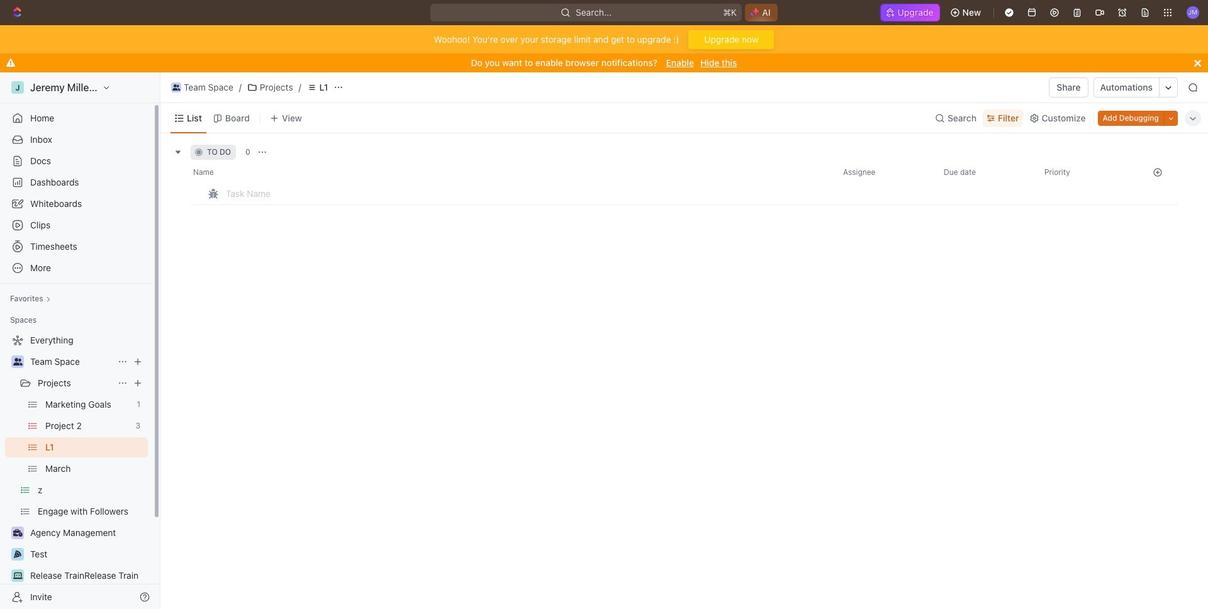 Task type: vqa. For each thing, say whether or not it's contained in the screenshot.
bug IMAGE
yes



Task type: locate. For each thing, give the bounding box(es) containing it.
user group image
[[172, 84, 180, 91], [13, 358, 22, 366]]

pizza slice image
[[14, 551, 21, 558]]

0 horizontal spatial user group image
[[13, 358, 22, 366]]

1 horizontal spatial user group image
[[172, 84, 180, 91]]

Task Name text field
[[226, 183, 593, 203]]

tree
[[5, 330, 148, 609]]

tree inside sidebar navigation
[[5, 330, 148, 609]]

0 vertical spatial user group image
[[172, 84, 180, 91]]

1 vertical spatial user group image
[[13, 358, 22, 366]]

bug image
[[208, 189, 218, 199]]



Task type: describe. For each thing, give the bounding box(es) containing it.
business time image
[[13, 529, 22, 537]]

laptop code image
[[13, 572, 22, 579]]

user group image inside sidebar navigation
[[13, 358, 22, 366]]

jeremy miller's workspace, , element
[[11, 81, 24, 94]]

sidebar navigation
[[0, 72, 163, 609]]



